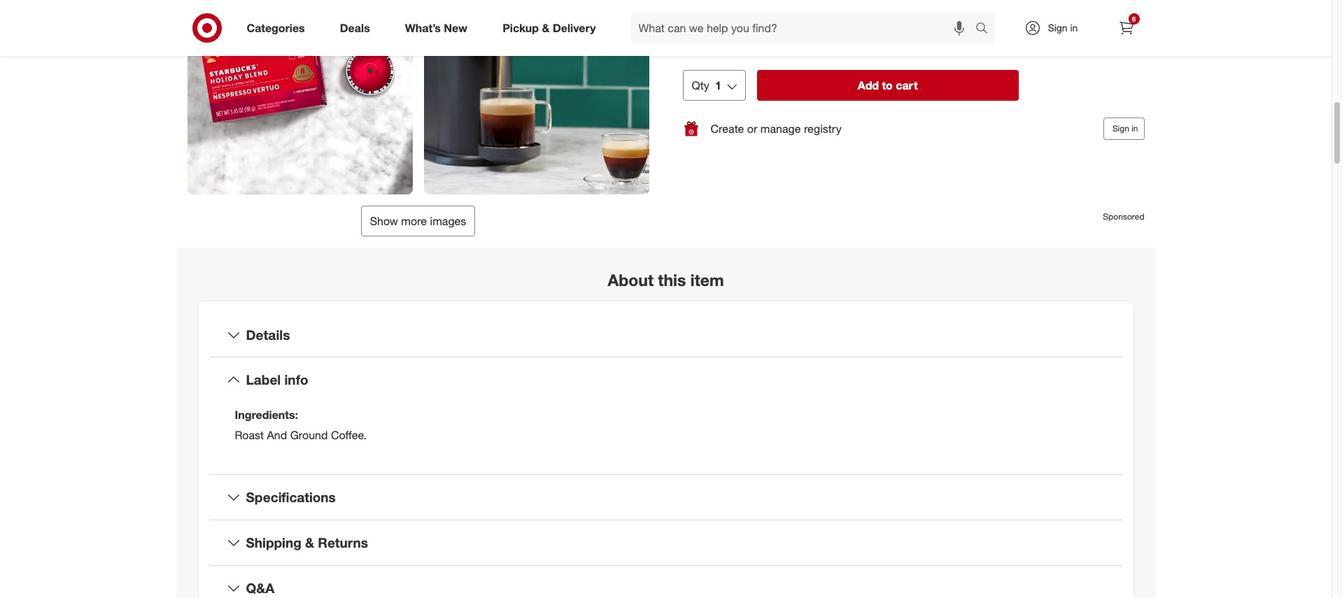 Task type: vqa. For each thing, say whether or not it's contained in the screenshot.
the leftmost Sign in
yes



Task type: locate. For each thing, give the bounding box(es) containing it.
search button
[[969, 13, 1003, 46]]

& inside dropdown button
[[305, 535, 314, 551]]

search
[[969, 22, 1003, 36]]

0 horizontal spatial sign
[[1048, 22, 1068, 34]]

create
[[711, 121, 744, 135]]

item
[[691, 270, 724, 290]]

1 horizontal spatial in
[[1132, 123, 1138, 134]]

0 horizontal spatial &
[[305, 535, 314, 551]]

show more images
[[370, 214, 466, 228]]

or
[[747, 121, 758, 135]]

what's
[[405, 21, 441, 35]]

1 horizontal spatial sign
[[1113, 123, 1129, 134]]

sign in inside sign in link
[[1048, 22, 1078, 34]]

info
[[284, 372, 308, 388]]

pick up at hollywood galaxy
[[683, 16, 834, 30]]

specifications
[[246, 489, 336, 505]]

0 vertical spatial in
[[1070, 22, 1078, 34]]

in inside sign in link
[[1070, 22, 1078, 34]]

1 vertical spatial &
[[305, 535, 314, 551]]

sign in
[[1048, 22, 1078, 34], [1113, 123, 1138, 134]]

shipping & returns
[[246, 535, 368, 551]]

what's new link
[[393, 13, 485, 43]]

about
[[608, 270, 654, 290]]

pickup
[[807, 38, 841, 52]]

show
[[370, 214, 398, 228]]

add
[[858, 78, 879, 92]]

more
[[401, 214, 427, 228]]

1 vertical spatial sign
[[1113, 123, 1129, 134]]

pick
[[683, 16, 706, 30]]

1 vertical spatial in
[[1132, 123, 1138, 134]]

0 horizontal spatial in
[[1070, 22, 1078, 34]]

label info
[[246, 372, 308, 388]]

ready within 2 hours for pickup inside the store
[[683, 38, 921, 52]]

specifications button
[[210, 475, 1122, 520]]

ground
[[290, 429, 328, 443]]

in inside sign in button
[[1132, 123, 1138, 134]]

pickup & delivery link
[[491, 13, 613, 43]]

0 vertical spatial &
[[542, 21, 550, 35]]

what's new
[[405, 21, 468, 35]]

1 vertical spatial sign in
[[1113, 123, 1138, 134]]

& right pickup
[[542, 21, 550, 35]]

0 horizontal spatial sign in
[[1048, 22, 1078, 34]]

for
[[791, 38, 804, 52]]

up
[[709, 16, 722, 30]]

sign
[[1048, 22, 1068, 34], [1113, 123, 1129, 134]]

label info button
[[210, 358, 1122, 403]]

qty
[[692, 78, 710, 92]]

What can we help you find? suggestions appear below search field
[[630, 13, 979, 43]]

and
[[267, 429, 287, 443]]

6
[[1132, 15, 1136, 23]]

this
[[658, 270, 686, 290]]

create or manage registry
[[711, 121, 842, 135]]

the
[[877, 38, 893, 52]]

0 vertical spatial sign in
[[1048, 22, 1078, 34]]

new
[[444, 21, 468, 35]]

1 horizontal spatial sign in
[[1113, 123, 1138, 134]]

shipping
[[246, 535, 301, 551]]

hollywood galaxy button
[[739, 15, 834, 31]]

sign in button
[[1104, 117, 1145, 140]]

& left returns in the bottom left of the page
[[305, 535, 314, 551]]

&
[[542, 21, 550, 35], [305, 535, 314, 551]]

1 horizontal spatial &
[[542, 21, 550, 35]]

in
[[1070, 22, 1078, 34], [1132, 123, 1138, 134]]

manage
[[761, 121, 801, 135]]

coffee.
[[331, 429, 367, 443]]

registry
[[804, 121, 842, 135]]



Task type: describe. For each thing, give the bounding box(es) containing it.
shipping & returns button
[[210, 521, 1122, 565]]

sign inside button
[[1113, 123, 1129, 134]]

pickup
[[503, 21, 539, 35]]

ready
[[683, 38, 715, 52]]

hours
[[760, 38, 788, 52]]

show more images button
[[361, 206, 475, 237]]

details button
[[210, 313, 1122, 357]]

galaxy
[[798, 16, 834, 30]]

store
[[896, 38, 921, 52]]

image gallery element
[[187, 0, 649, 237]]

at
[[726, 16, 736, 30]]

label
[[246, 372, 281, 388]]

within
[[718, 38, 747, 52]]

0 vertical spatial sign
[[1048, 22, 1068, 34]]

sign in link
[[1012, 13, 1100, 43]]

sponsored
[[1103, 211, 1145, 222]]

add to cart
[[858, 78, 918, 92]]

cart
[[896, 78, 918, 92]]

sign in inside sign in button
[[1113, 123, 1138, 134]]

returns
[[318, 535, 368, 551]]

categories link
[[235, 13, 322, 43]]

roast
[[235, 429, 264, 443]]

qty 1
[[692, 78, 721, 92]]

q&a
[[246, 580, 275, 596]]

ingredients: roast and ground coffee.
[[235, 408, 367, 443]]

starbucks holiday blend  nespresso vl , 5 of 9 image
[[424, 0, 649, 195]]

& for pickup
[[542, 21, 550, 35]]

deals link
[[328, 13, 388, 43]]

images
[[430, 214, 466, 228]]

2
[[750, 38, 757, 52]]

add to cart button
[[757, 70, 1019, 101]]

to
[[882, 78, 893, 92]]

categories
[[247, 21, 305, 35]]

6 link
[[1111, 13, 1142, 43]]

starbucks holiday blend  nespresso vl , 4 of 9 image
[[187, 0, 413, 195]]

deals
[[340, 21, 370, 35]]

about this item
[[608, 270, 724, 290]]

ingredients:
[[235, 408, 298, 422]]

& for shipping
[[305, 535, 314, 551]]

q&a button
[[210, 566, 1122, 598]]

delivery
[[553, 21, 596, 35]]

pickup & delivery
[[503, 21, 596, 35]]

hollywood
[[739, 16, 795, 30]]

1
[[715, 78, 721, 92]]

details
[[246, 327, 290, 343]]

inside
[[844, 38, 874, 52]]



